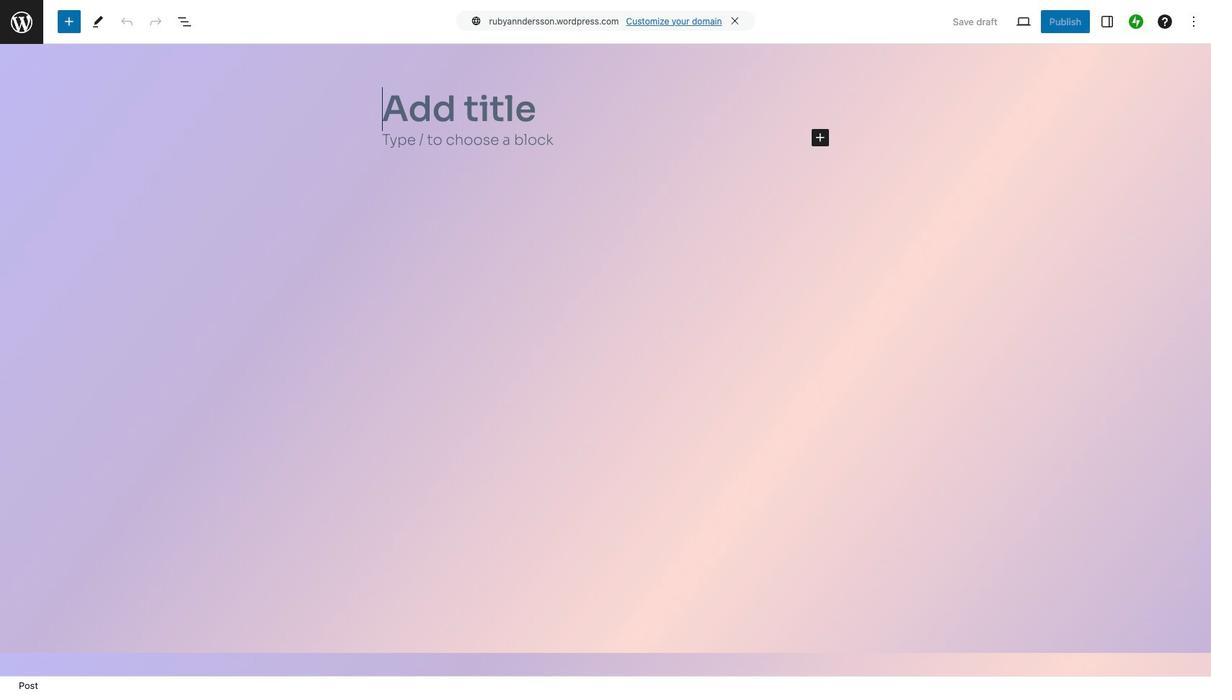 Task type: locate. For each thing, give the bounding box(es) containing it.
editor content region
[[0, 44, 1211, 676]]

toggle block inserter image
[[61, 13, 78, 30]]

jetpack image
[[1129, 14, 1144, 29]]

options image
[[1185, 13, 1203, 30]]

undo image
[[118, 13, 136, 30]]



Task type: describe. For each thing, give the bounding box(es) containing it.
view image
[[1015, 13, 1032, 30]]

document overview image
[[176, 13, 193, 30]]

redo image
[[147, 13, 164, 30]]

settings image
[[1099, 13, 1116, 30]]

help image
[[1157, 13, 1174, 30]]

tools image
[[89, 13, 107, 30]]



